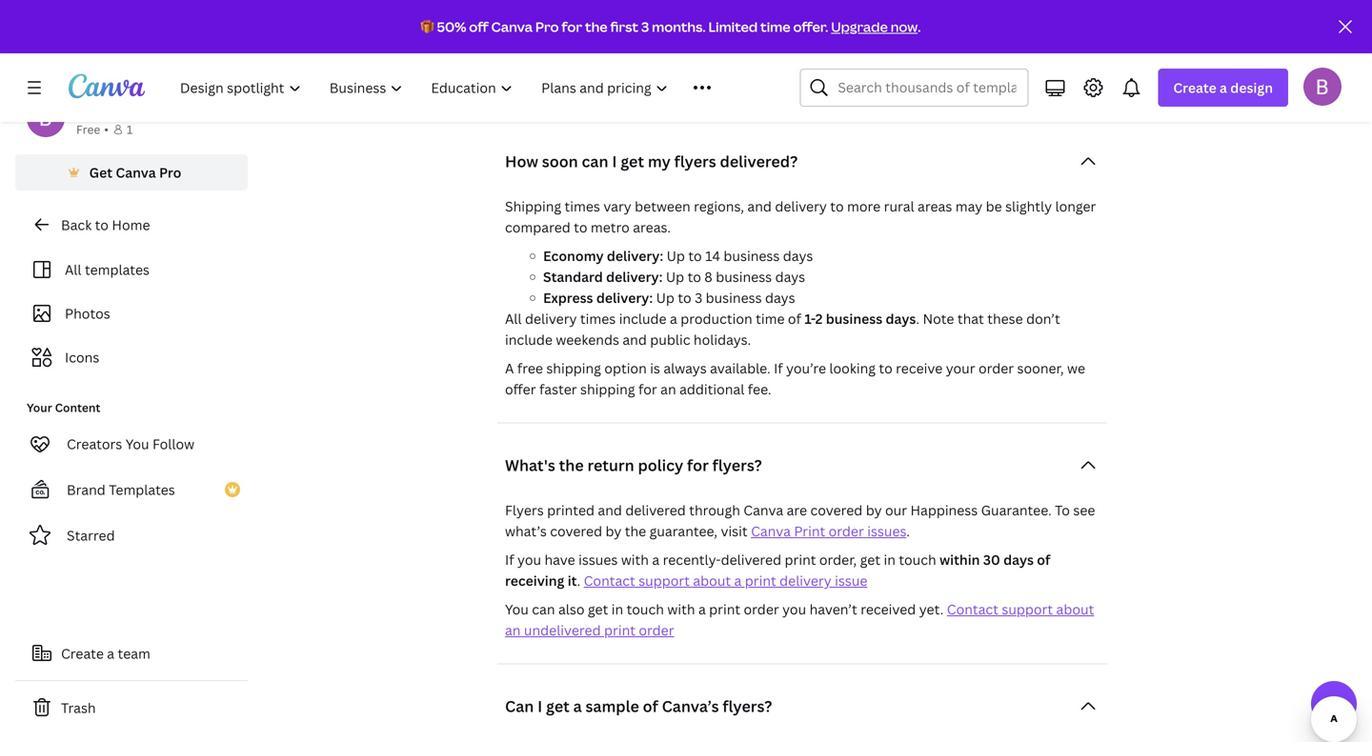Task type: vqa. For each thing, say whether or not it's contained in the screenshot.
the bottommost All
yes



Task type: describe. For each thing, give the bounding box(es) containing it.
1 horizontal spatial you
[[505, 601, 529, 619]]

to up economy
[[574, 218, 588, 236]]

30
[[984, 551, 1001, 569]]

1 vertical spatial delivery
[[525, 310, 577, 328]]

0 vertical spatial touch
[[899, 551, 937, 569]]

located
[[613, 27, 661, 45]]

to up all delivery times include a production time of 1-2 business days
[[678, 289, 692, 307]]

a inside dropdown button
[[574, 696, 582, 717]]

is
[[650, 359, 661, 378]]

contact support about a print delivery issue link
[[584, 572, 868, 590]]

what's
[[505, 455, 556, 476]]

flyers
[[505, 501, 544, 520]]

0 vertical spatial time
[[761, 18, 791, 36]]

brand
[[67, 481, 106, 499]]

creators you follow link
[[15, 425, 248, 463]]

standard
[[543, 268, 603, 286]]

2 vertical spatial delivery:
[[597, 289, 653, 307]]

the left first on the top left of page
[[585, 18, 608, 36]]

0 vertical spatial by
[[866, 501, 882, 520]]

and inside shipping times vary between regions, and delivery to more rural areas may be slightly longer compared to metro areas.
[[748, 197, 772, 215]]

create for create a design
[[1174, 79, 1217, 97]]

days up 1-
[[776, 268, 806, 286]]

vary
[[604, 197, 632, 215]]

0 horizontal spatial with
[[621, 551, 649, 569]]

1
[[127, 122, 133, 137]]

free •
[[76, 122, 109, 137]]

1 vertical spatial time
[[756, 310, 785, 328]]

delivered?
[[720, 151, 798, 172]]

an inside a free shipping option is always available. if you're looking to receive your order sooner, we offer faster shipping for an additional fee.
[[661, 380, 677, 398]]

1 on from the left
[[665, 27, 681, 45]]

business right 14
[[724, 247, 780, 265]]

0 vertical spatial i
[[612, 151, 617, 172]]

if inside a free shipping option is always available. if you're looking to receive your order sooner, we offer faster shipping for an additional fee.
[[774, 359, 783, 378]]

business right 8
[[716, 268, 772, 286]]

2 will from the left
[[830, 27, 852, 45]]

🎁 50% off canva pro for the first 3 months. limited time offer. upgrade now .
[[421, 18, 921, 36]]

print down print
[[785, 551, 816, 569]]

option
[[605, 359, 647, 378]]

printing
[[709, 27, 760, 45]]

days down shipping times vary between regions, and delivery to more rural areas may be slightly longer compared to metro areas.
[[783, 247, 814, 265]]

1 vertical spatial delivery:
[[606, 268, 663, 286]]

undelivered
[[524, 622, 601, 640]]

issue
[[835, 572, 868, 590]]

templates
[[109, 481, 175, 499]]

order up order,
[[829, 522, 864, 541]]

0 horizontal spatial are
[[603, 76, 623, 94]]

a up public
[[670, 310, 678, 328]]

1 vertical spatial flyers?
[[723, 696, 773, 717]]

your content
[[27, 400, 100, 416]]

haven't
[[810, 601, 858, 619]]

include inside . note that these don't include weekends and public holidays.
[[505, 331, 553, 349]]

sample
[[586, 696, 639, 717]]

photos link
[[27, 296, 236, 332]]

create a design button
[[1159, 69, 1289, 107]]

areas
[[918, 197, 953, 215]]

economy delivery: up to 14 business days standard delivery: up to 8 business days express delivery: up to 3 business days
[[543, 247, 814, 307]]

0 vertical spatial covered
[[811, 501, 863, 520]]

production
[[681, 310, 753, 328]]

have
[[545, 551, 576, 569]]

what's the return policy for flyers? button
[[498, 447, 1108, 485]]

starred
[[67, 527, 115, 545]]

design
[[1231, 79, 1274, 97]]

how soon can i get my flyers delivered?
[[505, 151, 798, 172]]

back to home link
[[15, 206, 248, 244]]

between
[[635, 197, 691, 215]]

material,
[[633, 48, 690, 66]]

offer.
[[794, 18, 829, 36]]

you inside the price will be located on the printing menu and will update depending on the options you select, such as size, material, or quantity.
[[1073, 27, 1097, 45]]

bulk discounts are automatically applied for larger quantities.
[[505, 76, 900, 94]]

2
[[816, 310, 823, 328]]

0 vertical spatial shipping
[[547, 359, 601, 378]]

quantities.
[[832, 76, 900, 94]]

you're
[[787, 359, 827, 378]]

upgrade
[[831, 18, 888, 36]]

for up such on the top of the page
[[562, 18, 583, 36]]

and inside . note that these don't include weekends and public holidays.
[[623, 331, 647, 349]]

delivery for between
[[775, 197, 827, 215]]

for inside a free shipping option is always available. if you're looking to receive your order sooner, we offer faster shipping for an additional fee.
[[639, 380, 658, 398]]

these
[[988, 310, 1024, 328]]

are inside flyers printed and delivered through canva are covered by our happiness guarantee. to see what's covered by the guarantee, visit
[[787, 501, 808, 520]]

or
[[693, 48, 707, 66]]

1 vertical spatial by
[[606, 522, 622, 541]]

bob builder image
[[1304, 67, 1342, 106]]

print down if you have issues with a recently-delivered print order, get in touch
[[745, 572, 777, 590]]

1-
[[805, 310, 816, 328]]

canva print order issues .
[[751, 522, 910, 541]]

also
[[559, 601, 585, 619]]

soon
[[542, 151, 578, 172]]

contact support about an undelivered print order link
[[505, 601, 1095, 640]]

1 horizontal spatial with
[[668, 601, 695, 619]]

print
[[794, 522, 826, 541]]

get canva pro button
[[15, 154, 248, 191]]

to left 14
[[689, 247, 702, 265]]

home
[[112, 216, 150, 234]]

all for all delivery times include a production time of 1-2 business days
[[505, 310, 522, 328]]

to left 8
[[688, 268, 702, 286]]

back to home
[[61, 216, 150, 234]]

0 horizontal spatial if
[[505, 551, 514, 569]]

follow
[[153, 435, 195, 453]]

don't
[[1027, 310, 1061, 328]]

all templates link
[[27, 252, 236, 288]]

economy
[[543, 247, 604, 265]]

of inside within 30 days of receiving it
[[1037, 551, 1051, 569]]

14
[[706, 247, 721, 265]]

what's the return policy for flyers?
[[505, 455, 762, 476]]

pro inside get canva pro button
[[159, 163, 181, 182]]

if you have issues with a recently-delivered print order, get in touch
[[505, 551, 940, 569]]

and inside flyers printed and delivered through canva are covered by our happiness guarantee. to see what's covered by the guarantee, visit
[[598, 501, 622, 520]]

update
[[855, 27, 901, 45]]

guarantee,
[[650, 522, 718, 541]]

through
[[689, 501, 741, 520]]

the inside dropdown button
[[559, 455, 584, 476]]

faster
[[540, 380, 577, 398]]

print down contact support about a print delivery issue link
[[709, 601, 741, 619]]

fee.
[[748, 380, 772, 398]]

. down our
[[907, 522, 910, 541]]

be inside the price will be located on the printing menu and will update depending on the options you select, such as size, material, or quantity.
[[593, 27, 610, 45]]

. contact support about a print delivery issue
[[577, 572, 868, 590]]

shipping
[[505, 197, 562, 215]]

days inside within 30 days of receiving it
[[1004, 551, 1034, 569]]

0 horizontal spatial can
[[532, 601, 555, 619]]

templates
[[85, 261, 150, 279]]

yet.
[[920, 601, 944, 619]]

of inside dropdown button
[[643, 696, 659, 717]]

get right can
[[546, 696, 570, 717]]

0 horizontal spatial you
[[126, 435, 149, 453]]

canva print order issues link
[[751, 522, 907, 541]]

we
[[1068, 359, 1086, 378]]

. note that these don't include weekends and public holidays.
[[505, 310, 1061, 349]]

8
[[705, 268, 713, 286]]

. up also
[[577, 572, 581, 590]]

1 vertical spatial you
[[518, 551, 542, 569]]

note
[[923, 310, 955, 328]]

1 horizontal spatial of
[[788, 310, 802, 328]]

printed
[[547, 501, 595, 520]]

business right 2
[[826, 310, 883, 328]]

such
[[551, 48, 582, 66]]

that
[[958, 310, 985, 328]]

be inside shipping times vary between regions, and delivery to more rural areas may be slightly longer compared to metro areas.
[[986, 197, 1003, 215]]

first
[[611, 18, 639, 36]]

back
[[61, 216, 92, 234]]

starred link
[[15, 517, 248, 555]]

a down . contact support about a print delivery issue
[[699, 601, 706, 619]]

get left my
[[621, 151, 644, 172]]

order down within 30 days of receiving it
[[744, 601, 780, 619]]

select,
[[505, 48, 548, 66]]

days up . note that these don't include weekends and public holidays.
[[765, 289, 796, 307]]

an inside contact support about an undelivered print order
[[505, 622, 521, 640]]

months.
[[652, 18, 706, 36]]

price
[[532, 27, 565, 45]]

brand templates link
[[15, 471, 248, 509]]

0 vertical spatial delivery:
[[607, 247, 664, 265]]

a down if you have issues with a recently-delivered print order, get in touch
[[735, 572, 742, 590]]

0 horizontal spatial about
[[693, 572, 731, 590]]

0 vertical spatial in
[[884, 551, 896, 569]]

issues for .
[[868, 522, 907, 541]]

canva inside button
[[116, 163, 156, 182]]



Task type: locate. For each thing, give the bounding box(es) containing it.
now
[[891, 18, 918, 36]]

get right also
[[588, 601, 609, 619]]

1 vertical spatial support
[[1002, 601, 1054, 619]]

create
[[1174, 79, 1217, 97], [61, 645, 104, 663]]

2 horizontal spatial of
[[1037, 551, 1051, 569]]

support
[[639, 572, 690, 590], [1002, 601, 1054, 619]]

0 vertical spatial create
[[1174, 79, 1217, 97]]

covered
[[811, 501, 863, 520], [550, 522, 603, 541]]

1 horizontal spatial pro
[[536, 18, 559, 36]]

0 vertical spatial of
[[788, 310, 802, 328]]

contact right yet.
[[947, 601, 999, 619]]

an down always
[[661, 380, 677, 398]]

i left my
[[612, 151, 617, 172]]

1 horizontal spatial on
[[976, 27, 993, 45]]

2 vertical spatial delivery
[[780, 572, 832, 590]]

received
[[861, 601, 916, 619]]

by down return
[[606, 522, 622, 541]]

can left also
[[532, 601, 555, 619]]

shipping up faster
[[547, 359, 601, 378]]

to
[[1055, 501, 1071, 520]]

1 vertical spatial create
[[61, 645, 104, 663]]

by left our
[[866, 501, 882, 520]]

business
[[724, 247, 780, 265], [716, 268, 772, 286], [706, 289, 762, 307], [826, 310, 883, 328]]

. right update
[[918, 18, 921, 36]]

0 horizontal spatial covered
[[550, 522, 603, 541]]

touch down recently-
[[627, 601, 664, 619]]

0 vertical spatial include
[[619, 310, 667, 328]]

looking
[[830, 359, 876, 378]]

create a team
[[61, 645, 151, 663]]

0 horizontal spatial an
[[505, 622, 521, 640]]

0 vertical spatial all
[[65, 261, 82, 279]]

delivered inside flyers printed and delivered through canva are covered by our happiness guarantee. to see what's covered by the guarantee, visit
[[626, 501, 686, 520]]

0 horizontal spatial issues
[[579, 551, 618, 569]]

contact inside contact support about an undelivered print order
[[947, 601, 999, 619]]

1 vertical spatial with
[[668, 601, 695, 619]]

times up metro
[[565, 197, 600, 215]]

1 vertical spatial an
[[505, 622, 521, 640]]

you down receiving
[[505, 601, 529, 619]]

0 horizontal spatial contact
[[584, 572, 636, 590]]

create for create a team
[[61, 645, 104, 663]]

delivery
[[775, 197, 827, 215], [525, 310, 577, 328], [780, 572, 832, 590]]

1 horizontal spatial i
[[612, 151, 617, 172]]

shipping down the option
[[581, 380, 635, 398]]

may
[[956, 197, 983, 215]]

1 vertical spatial can
[[532, 601, 555, 619]]

canva right get
[[116, 163, 156, 182]]

1 will from the left
[[568, 27, 590, 45]]

0 vertical spatial an
[[661, 380, 677, 398]]

the left guarantee,
[[625, 522, 647, 541]]

0 horizontal spatial include
[[505, 331, 553, 349]]

2 vertical spatial of
[[643, 696, 659, 717]]

bulk
[[505, 76, 533, 94]]

1 vertical spatial if
[[505, 551, 514, 569]]

1 vertical spatial are
[[787, 501, 808, 520]]

0 horizontal spatial touch
[[627, 601, 664, 619]]

0 vertical spatial issues
[[868, 522, 907, 541]]

covered down the printed
[[550, 522, 603, 541]]

1 horizontal spatial covered
[[811, 501, 863, 520]]

1 vertical spatial times
[[580, 310, 616, 328]]

about inside contact support about an undelivered print order
[[1057, 601, 1095, 619]]

issues down our
[[868, 522, 907, 541]]

to right back
[[95, 216, 109, 234]]

on right depending
[[976, 27, 993, 45]]

the price will be located on the printing menu and will update depending on the options you select, such as size, material, or quantity.
[[505, 27, 1097, 66]]

0 vertical spatial you
[[1073, 27, 1097, 45]]

0 horizontal spatial by
[[606, 522, 622, 541]]

return
[[588, 455, 635, 476]]

a left sample
[[574, 696, 582, 717]]

order,
[[820, 551, 857, 569]]

in up received
[[884, 551, 896, 569]]

1 vertical spatial of
[[1037, 551, 1051, 569]]

my
[[648, 151, 671, 172]]

holidays.
[[694, 331, 751, 349]]

1 horizontal spatial be
[[986, 197, 1003, 215]]

an
[[661, 380, 677, 398], [505, 622, 521, 640]]

get up issue
[[861, 551, 881, 569]]

issues right have
[[579, 551, 618, 569]]

1 vertical spatial contact
[[947, 601, 999, 619]]

1 horizontal spatial issues
[[868, 522, 907, 541]]

🎁
[[421, 18, 434, 36]]

menu
[[763, 27, 799, 45]]

0 vertical spatial support
[[639, 572, 690, 590]]

available.
[[710, 359, 771, 378]]

contact support about an undelivered print order
[[505, 601, 1095, 640]]

a inside button
[[107, 645, 115, 663]]

0 vertical spatial delivered
[[626, 501, 686, 520]]

within 30 days of receiving it
[[505, 551, 1051, 590]]

1 horizontal spatial create
[[1174, 79, 1217, 97]]

to inside a free shipping option is always available. if you're looking to receive your order sooner, we offer faster shipping for an additional fee.
[[879, 359, 893, 378]]

you right options
[[1073, 27, 1097, 45]]

0 vertical spatial up
[[667, 247, 685, 265]]

all left templates
[[65, 261, 82, 279]]

team
[[118, 645, 151, 663]]

to right looking
[[879, 359, 893, 378]]

0 horizontal spatial support
[[639, 572, 690, 590]]

with down . contact support about a print delivery issue
[[668, 601, 695, 619]]

1 horizontal spatial about
[[1057, 601, 1095, 619]]

3 right first on the top left of page
[[641, 18, 649, 36]]

sooner,
[[1018, 359, 1064, 378]]

1 horizontal spatial 3
[[695, 289, 703, 307]]

by
[[866, 501, 882, 520], [606, 522, 622, 541]]

limited
[[709, 18, 758, 36]]

of right 30
[[1037, 551, 1051, 569]]

1 horizontal spatial if
[[774, 359, 783, 378]]

. left note
[[916, 310, 920, 328]]

1 vertical spatial include
[[505, 331, 553, 349]]

0 vertical spatial be
[[593, 27, 610, 45]]

be right may
[[986, 197, 1003, 215]]

0 horizontal spatial pro
[[159, 163, 181, 182]]

the up or
[[685, 27, 706, 45]]

2 vertical spatial you
[[783, 601, 807, 619]]

i right can
[[538, 696, 543, 717]]

1 vertical spatial 3
[[695, 289, 703, 307]]

flyers printed and delivered through canva are covered by our happiness guarantee. to see what's covered by the guarantee, visit
[[505, 501, 1096, 541]]

off
[[469, 18, 489, 36]]

touch left within
[[899, 551, 937, 569]]

2 on from the left
[[976, 27, 993, 45]]

options
[[1021, 27, 1070, 45]]

you can also get in touch with a print order you haven't received yet.
[[505, 601, 947, 619]]

can right soon
[[582, 151, 609, 172]]

1 horizontal spatial support
[[1002, 601, 1054, 619]]

guarantee.
[[982, 501, 1052, 520]]

times inside shipping times vary between regions, and delivery to more rural areas may be slightly longer compared to metro areas.
[[565, 197, 600, 215]]

with
[[621, 551, 649, 569], [668, 601, 695, 619]]

3 up all delivery times include a production time of 1-2 business days
[[695, 289, 703, 307]]

0 horizontal spatial delivered
[[626, 501, 686, 520]]

times up weekends
[[580, 310, 616, 328]]

time left 1-
[[756, 310, 785, 328]]

1 horizontal spatial are
[[787, 501, 808, 520]]

1 vertical spatial be
[[986, 197, 1003, 215]]

to
[[831, 197, 844, 215], [95, 216, 109, 234], [574, 218, 588, 236], [689, 247, 702, 265], [688, 268, 702, 286], [678, 289, 692, 307], [879, 359, 893, 378]]

business up production
[[706, 289, 762, 307]]

more
[[848, 197, 881, 215]]

time
[[761, 18, 791, 36], [756, 310, 785, 328]]

1 horizontal spatial can
[[582, 151, 609, 172]]

our
[[886, 501, 908, 520]]

1 vertical spatial delivered
[[721, 551, 782, 569]]

0 horizontal spatial you
[[518, 551, 542, 569]]

are down the size,
[[603, 76, 623, 94]]

0 horizontal spatial i
[[538, 696, 543, 717]]

flyers?
[[713, 455, 762, 476], [723, 696, 773, 717]]

can
[[505, 696, 534, 717]]

0 vertical spatial contact
[[584, 572, 636, 590]]

0 horizontal spatial on
[[665, 27, 681, 45]]

creators
[[67, 435, 122, 453]]

1 vertical spatial up
[[666, 268, 685, 286]]

include up free
[[505, 331, 553, 349]]

print inside contact support about an undelivered print order
[[604, 622, 636, 640]]

0 horizontal spatial in
[[612, 601, 624, 619]]

metro
[[591, 218, 630, 236]]

1 horizontal spatial will
[[830, 27, 852, 45]]

top level navigation element
[[168, 69, 754, 107], [168, 69, 754, 107]]

canva up visit
[[744, 501, 784, 520]]

can i get a sample of canva's flyers? button
[[498, 688, 1108, 726]]

1 horizontal spatial by
[[866, 501, 882, 520]]

size,
[[602, 48, 630, 66]]

get
[[89, 163, 113, 182]]

the left return
[[559, 455, 584, 476]]

are up print
[[787, 501, 808, 520]]

1 vertical spatial about
[[1057, 601, 1095, 619]]

how soon can i get my flyers delivered? button
[[498, 143, 1108, 181]]

0 vertical spatial delivery
[[775, 197, 827, 215]]

trash
[[61, 699, 96, 717]]

if up receiving
[[505, 551, 514, 569]]

you left haven't
[[783, 601, 807, 619]]

None search field
[[800, 69, 1029, 107]]

print
[[785, 551, 816, 569], [745, 572, 777, 590], [709, 601, 741, 619], [604, 622, 636, 640]]

canva
[[491, 18, 533, 36], [116, 163, 156, 182], [744, 501, 784, 520], [751, 522, 791, 541]]

you left follow
[[126, 435, 149, 453]]

the left options
[[996, 27, 1017, 45]]

you up receiving
[[518, 551, 542, 569]]

a left recently-
[[652, 551, 660, 569]]

an left undelivered at left
[[505, 622, 521, 640]]

Search search field
[[838, 70, 1017, 106]]

0 vertical spatial if
[[774, 359, 783, 378]]

a
[[1220, 79, 1228, 97], [670, 310, 678, 328], [652, 551, 660, 569], [735, 572, 742, 590], [699, 601, 706, 619], [107, 645, 115, 663], [574, 696, 582, 717]]

on up "material,"
[[665, 27, 681, 45]]

for left larger
[[769, 76, 788, 94]]

0 vertical spatial flyers?
[[713, 455, 762, 476]]

1 horizontal spatial delivered
[[721, 551, 782, 569]]

will right offer.
[[830, 27, 852, 45]]

longer
[[1056, 197, 1097, 215]]

create inside button
[[61, 645, 104, 663]]

about
[[693, 572, 731, 590], [1057, 601, 1095, 619]]

2 vertical spatial up
[[656, 289, 675, 307]]

and inside the price will be located on the printing menu and will update depending on the options you select, such as size, material, or quantity.
[[803, 27, 827, 45]]

canva inside flyers printed and delivered through canva are covered by our happiness guarantee. to see what's covered by the guarantee, visit
[[744, 501, 784, 520]]

. inside . note that these don't include weekends and public holidays.
[[916, 310, 920, 328]]

create inside dropdown button
[[1174, 79, 1217, 97]]

1 horizontal spatial all
[[505, 310, 522, 328]]

and right menu
[[803, 27, 827, 45]]

and up the option
[[623, 331, 647, 349]]

issues for with
[[579, 551, 618, 569]]

time left offer.
[[761, 18, 791, 36]]

0 vertical spatial about
[[693, 572, 731, 590]]

rural
[[884, 197, 915, 215]]

order right the your
[[979, 359, 1014, 378]]

canva right visit
[[751, 522, 791, 541]]

3 inside economy delivery: up to 14 business days standard delivery: up to 8 business days express delivery: up to 3 business days
[[695, 289, 703, 307]]

0 vertical spatial can
[[582, 151, 609, 172]]

order
[[979, 359, 1014, 378], [829, 522, 864, 541], [744, 601, 780, 619], [639, 622, 675, 640]]

in
[[884, 551, 896, 569], [612, 601, 624, 619]]

as
[[585, 48, 599, 66]]

get
[[621, 151, 644, 172], [861, 551, 881, 569], [588, 601, 609, 619], [546, 696, 570, 717]]

1 vertical spatial touch
[[627, 601, 664, 619]]

receiving
[[505, 572, 565, 590]]

order inside contact support about an undelivered print order
[[639, 622, 675, 640]]

if left you're
[[774, 359, 783, 378]]

1 vertical spatial shipping
[[581, 380, 635, 398]]

support inside contact support about an undelivered print order
[[1002, 601, 1054, 619]]

all for all templates
[[65, 261, 82, 279]]

all delivery times include a production time of 1-2 business days
[[505, 310, 916, 328]]

canva right the off
[[491, 18, 533, 36]]

2 horizontal spatial you
[[1073, 27, 1097, 45]]

pro right 'the'
[[536, 18, 559, 36]]

if
[[774, 359, 783, 378], [505, 551, 514, 569]]

contact right it
[[584, 572, 636, 590]]

0 horizontal spatial of
[[643, 696, 659, 717]]

for inside dropdown button
[[687, 455, 709, 476]]

create a design
[[1174, 79, 1274, 97]]

delivery down order,
[[780, 572, 832, 590]]

1 vertical spatial i
[[538, 696, 543, 717]]

a left the design
[[1220, 79, 1228, 97]]

delivery down how soon can i get my flyers delivered? dropdown button
[[775, 197, 827, 215]]

0 vertical spatial pro
[[536, 18, 559, 36]]

create left team
[[61, 645, 104, 663]]

for down is
[[639, 380, 658, 398]]

0 horizontal spatial will
[[568, 27, 590, 45]]

1 vertical spatial issues
[[579, 551, 618, 569]]

get canva pro
[[89, 163, 181, 182]]

delivered up guarantee,
[[626, 501, 686, 520]]

within
[[940, 551, 980, 569]]

days left note
[[886, 310, 916, 328]]

0 vertical spatial 3
[[641, 18, 649, 36]]

•
[[104, 122, 109, 137]]

order inside a free shipping option is always available. if you're looking to receive your order sooner, we offer faster shipping for an additional fee.
[[979, 359, 1014, 378]]

delivery inside shipping times vary between regions, and delivery to more rural areas may be slightly longer compared to metro areas.
[[775, 197, 827, 215]]

and right the printed
[[598, 501, 622, 520]]

0 vertical spatial you
[[126, 435, 149, 453]]

order down you can also get in touch with a print order you haven't received yet. at bottom
[[639, 622, 675, 640]]

it
[[568, 572, 577, 590]]

photos
[[65, 305, 110, 323]]

shipping
[[547, 359, 601, 378], [581, 380, 635, 398]]

create left the design
[[1174, 79, 1217, 97]]

up left 14
[[667, 247, 685, 265]]

1 vertical spatial covered
[[550, 522, 603, 541]]

0 vertical spatial times
[[565, 197, 600, 215]]

delivery for about
[[780, 572, 832, 590]]

up up public
[[656, 289, 675, 307]]

for right policy
[[687, 455, 709, 476]]

can inside dropdown button
[[582, 151, 609, 172]]

up
[[667, 247, 685, 265], [666, 268, 685, 286], [656, 289, 675, 307]]

visit
[[721, 522, 748, 541]]

of left 1-
[[788, 310, 802, 328]]

icons
[[65, 348, 99, 367]]

a left team
[[107, 645, 115, 663]]

a inside dropdown button
[[1220, 79, 1228, 97]]

will up as
[[568, 27, 590, 45]]

of right sample
[[643, 696, 659, 717]]

1 horizontal spatial an
[[661, 380, 677, 398]]

0 vertical spatial are
[[603, 76, 623, 94]]

what's
[[505, 522, 547, 541]]

and right regions, at top
[[748, 197, 772, 215]]

slightly
[[1006, 197, 1052, 215]]

the inside flyers printed and delivered through canva are covered by our happiness guarantee. to see what's covered by the guarantee, visit
[[625, 522, 647, 541]]

0 vertical spatial with
[[621, 551, 649, 569]]

to left more
[[831, 197, 844, 215]]

a
[[505, 359, 514, 378]]

1 vertical spatial in
[[612, 601, 624, 619]]

delivery down express at the left top of the page
[[525, 310, 577, 328]]

1 horizontal spatial include
[[619, 310, 667, 328]]



